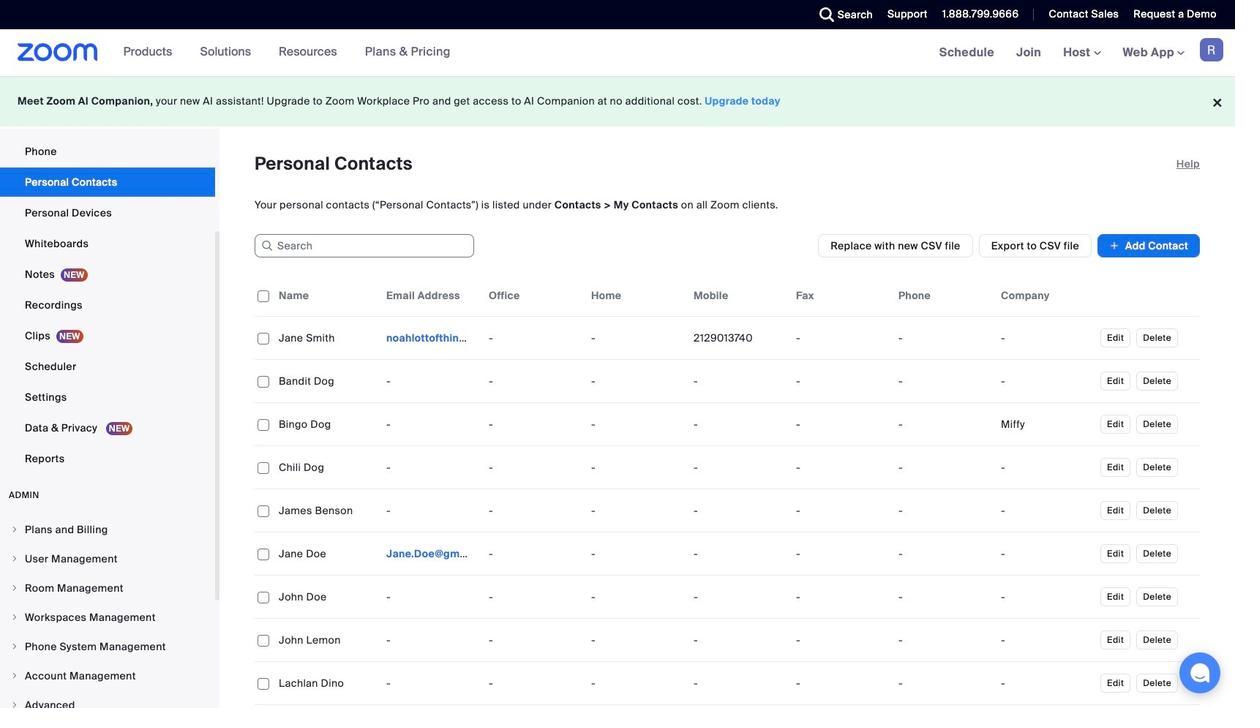 Task type: describe. For each thing, give the bounding box(es) containing it.
side navigation navigation
[[0, 14, 220, 709]]

right image for 3rd menu item from the bottom
[[10, 643, 19, 652]]

right image for 2nd menu item from the bottom of the admin menu menu
[[10, 672, 19, 681]]

zoom logo image
[[18, 43, 98, 62]]

right image for seventh menu item from the top of the admin menu menu
[[10, 701, 19, 709]]

product information navigation
[[98, 29, 462, 76]]

personal menu menu
[[0, 14, 215, 475]]

Search Contacts Input text field
[[255, 234, 474, 258]]

meetings navigation
[[929, 29, 1236, 77]]

right image for 2nd menu item
[[10, 555, 19, 564]]

profile picture image
[[1201, 38, 1224, 62]]

right image
[[10, 614, 19, 622]]

6 menu item from the top
[[0, 663, 215, 690]]

add image
[[1110, 239, 1120, 253]]

3 menu item from the top
[[0, 575, 215, 603]]

open chat image
[[1191, 663, 1211, 684]]



Task type: locate. For each thing, give the bounding box(es) containing it.
7 menu item from the top
[[0, 692, 215, 709]]

4 menu item from the top
[[0, 604, 215, 632]]

1 right image from the top
[[10, 526, 19, 534]]

5 right image from the top
[[10, 672, 19, 681]]

application
[[255, 275, 1201, 709]]

4 right image from the top
[[10, 643, 19, 652]]

5 menu item from the top
[[0, 633, 215, 661]]

footer
[[0, 76, 1236, 127]]

admin menu menu
[[0, 516, 215, 709]]

menu item
[[0, 516, 215, 544], [0, 545, 215, 573], [0, 575, 215, 603], [0, 604, 215, 632], [0, 633, 215, 661], [0, 663, 215, 690], [0, 692, 215, 709]]

1 menu item from the top
[[0, 516, 215, 544]]

2 right image from the top
[[10, 555, 19, 564]]

cell
[[381, 324, 483, 353], [893, 324, 996, 353], [996, 324, 1098, 353], [893, 367, 996, 396], [996, 367, 1098, 396], [893, 410, 996, 439], [996, 410, 1098, 439], [893, 453, 996, 483], [996, 453, 1098, 483], [893, 496, 996, 526], [996, 496, 1098, 526], [381, 540, 483, 569], [893, 540, 996, 569], [996, 540, 1098, 569], [893, 583, 996, 612], [996, 583, 1098, 612], [893, 626, 996, 655], [996, 626, 1098, 655], [893, 669, 996, 699], [996, 669, 1098, 699], [255, 706, 273, 709], [273, 706, 381, 709], [381, 706, 483, 709], [483, 706, 586, 709], [586, 706, 688, 709], [688, 706, 791, 709], [791, 706, 893, 709], [893, 706, 996, 709], [996, 706, 1098, 709], [1098, 706, 1201, 709]]

2 menu item from the top
[[0, 545, 215, 573]]

6 right image from the top
[[10, 701, 19, 709]]

3 right image from the top
[[10, 584, 19, 593]]

right image for fifth menu item from the bottom
[[10, 584, 19, 593]]

banner
[[0, 29, 1236, 77]]

right image
[[10, 526, 19, 534], [10, 555, 19, 564], [10, 584, 19, 593], [10, 643, 19, 652], [10, 672, 19, 681], [10, 701, 19, 709]]

right image for 1st menu item
[[10, 526, 19, 534]]



Task type: vqa. For each thing, say whether or not it's contained in the screenshot.
Admin Menu menu
yes



